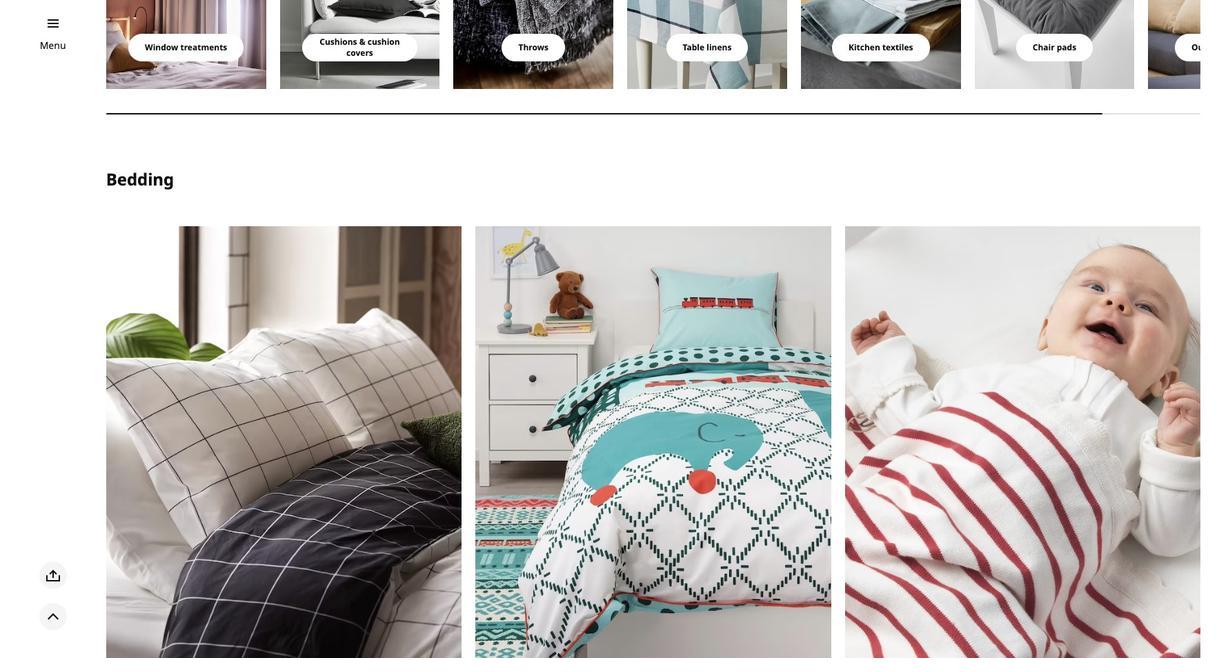 Task type: locate. For each thing, give the bounding box(es) containing it.
outdoor 
[[1192, 41, 1228, 53]]

chair
[[1033, 41, 1055, 53]]

chair pads button
[[1016, 34, 1093, 61]]

window
[[145, 41, 178, 53]]

window treatments button
[[128, 34, 244, 61]]

outdoor
[[1192, 41, 1226, 53]]

thick, velvet room darkening curtains open by a bed with purple bed sheets. image
[[106, 0, 266, 89]]

kitchen
[[849, 41, 880, 53]]

cushions & cushion covers list item
[[280, 0, 440, 89]]

table linens button
[[666, 34, 748, 61]]

menu button
[[40, 38, 66, 53]]

kitchen textiles button
[[832, 34, 930, 61]]

colorful pillows on trim modern decor style fabric couch with metal legs. image
[[280, 0, 440, 89]]

chair pads
[[1033, 41, 1076, 53]]

kids bedding with a colorful, fun design next to a decorative rug & a nightstand with a teddy bear. image
[[475, 226, 831, 658]]

table linens list item
[[627, 0, 787, 89]]

textiles
[[882, 41, 913, 53]]

throws
[[518, 41, 548, 53]]

table linens
[[683, 41, 732, 53]]

throws list item
[[454, 0, 613, 89]]

table
[[683, 41, 705, 53]]

scrollbar
[[106, 105, 1201, 122]]



Task type: describe. For each thing, give the bounding box(es) containing it.
outdoor button
[[1175, 34, 1228, 61]]

patterned linen table clothe with plateware, glassware & utensils setting before white contemporary style decor chair. image
[[627, 0, 787, 89]]

patterned bedding and pillowcases. image
[[106, 226, 462, 658]]

gray seat cushion on white farmhouse decor style chair. image
[[975, 0, 1135, 89]]

gray fabric throw blankets. image
[[454, 0, 613, 89]]

pads
[[1057, 41, 1076, 53]]

kitchen textiles list item
[[801, 0, 961, 89]]

outdoor list item
[[1148, 0, 1228, 89]]

linens
[[707, 41, 732, 53]]

cushions
[[320, 36, 357, 47]]

bedding
[[106, 167, 174, 190]]

outdoor seat cushions & pillows on outdoor furniture. image
[[1148, 0, 1228, 89]]

throws button
[[502, 34, 565, 61]]

cushions & cushion covers button
[[302, 34, 418, 61]]

cushions & cushion covers
[[320, 36, 400, 58]]

window treatments list item
[[106, 0, 266, 89]]

kitchen knife, clothe napkins & glass teapot on wooden cutting board. image
[[801, 0, 961, 89]]

treatments
[[180, 41, 227, 53]]

menu
[[40, 39, 66, 52]]

kitchen textiles
[[849, 41, 913, 53]]

window treatments
[[145, 41, 227, 53]]

covers
[[346, 47, 373, 58]]

&
[[359, 36, 365, 47]]

infant wrapped in white baby blanket with red stripes. image
[[845, 226, 1200, 658]]

cushion
[[368, 36, 400, 47]]

chair pads list item
[[975, 0, 1135, 89]]



Task type: vqa. For each thing, say whether or not it's contained in the screenshot.
1
no



